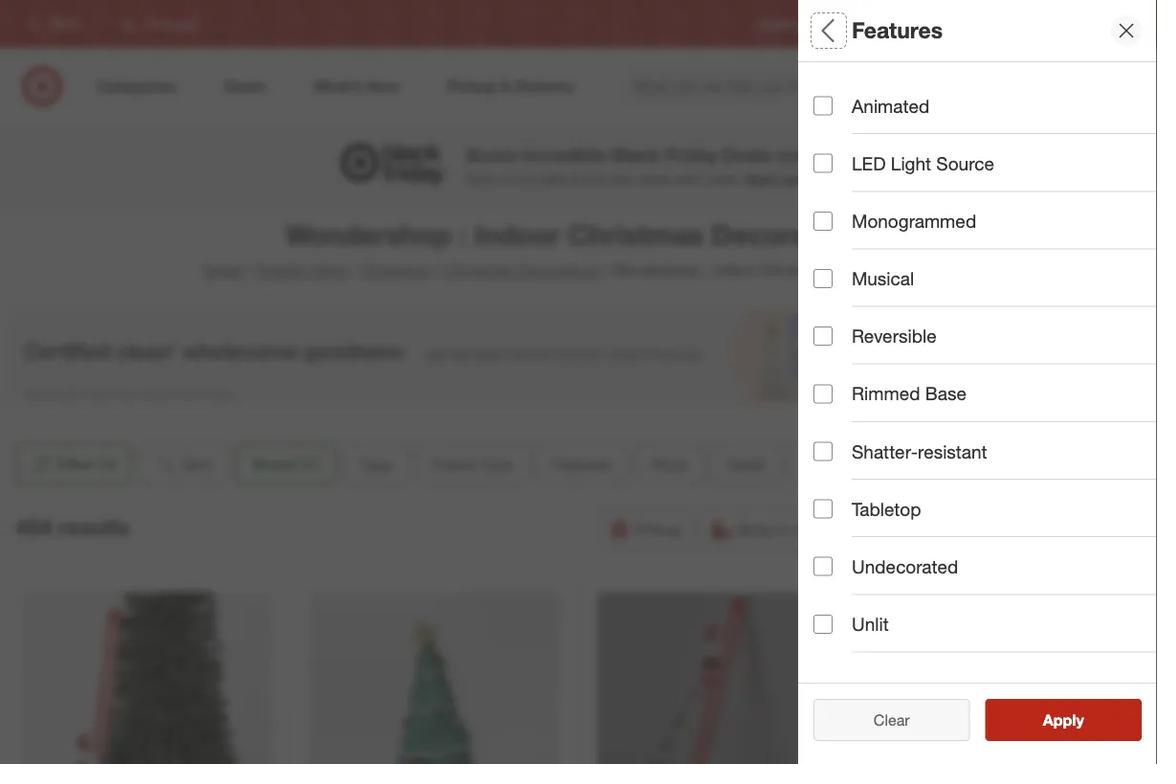 Task type: describe. For each thing, give the bounding box(es) containing it.
0 vertical spatial frame type button
[[814, 196, 1158, 263]]

(454)
[[923, 261, 957, 280]]

theme inside all filters dialog
[[814, 551, 873, 573]]

0 vertical spatial type button
[[814, 62, 1158, 129]]

filters
[[847, 17, 906, 44]]

find
[[1088, 17, 1110, 31]]

holiday shop link
[[256, 261, 348, 280]]

same day delivery button
[[849, 509, 1026, 551]]

pickup button
[[600, 509, 694, 551]]

animated
[[852, 95, 930, 117]]

start
[[746, 170, 778, 187]]

guest rating button inside all filters dialog
[[814, 465, 1158, 532]]

clear all
[[865, 711, 920, 729]]

clear for clear all
[[865, 711, 901, 729]]

Tabletop checkbox
[[814, 500, 833, 519]]

1 vertical spatial frame
[[433, 455, 476, 474]]

frame type inside all filters dialog
[[814, 216, 914, 238]]

see
[[1024, 711, 1051, 729]]

features inside dialog
[[852, 17, 944, 44]]

find
[[584, 170, 606, 187]]

454 results
[[15, 514, 129, 541]]

christmas down new on the top right of the page
[[568, 217, 704, 251]]

brand for brand (1)
[[253, 455, 297, 474]]

1 vertical spatial frame type button
[[417, 443, 529, 486]]

resistant
[[919, 440, 988, 462]]

clear all button
[[814, 699, 971, 741]]

1 vertical spatial price
[[652, 455, 687, 474]]

2 / from the left
[[352, 261, 357, 280]]

delivery
[[959, 520, 1014, 539]]

tabletop
[[852, 498, 922, 520]]

store
[[794, 520, 829, 539]]

0 vertical spatial theme
[[936, 455, 983, 474]]

clear for clear
[[874, 711, 911, 729]]

decorations up musical option
[[712, 217, 872, 251]]

deals inside all filters dialog
[[814, 417, 863, 439]]

rating inside all filters dialog
[[870, 484, 927, 506]]

ad
[[872, 17, 886, 31]]

Musical checkbox
[[814, 269, 833, 288]]

weekly ad link
[[832, 16, 886, 32]]

day
[[928, 520, 954, 539]]

apply button
[[986, 699, 1143, 741]]

christmas right holiday shop 'link'
[[361, 261, 431, 280]]

target
[[201, 261, 243, 280]]

see results button
[[986, 699, 1143, 741]]

christmas decorations link
[[443, 261, 600, 280]]

0 horizontal spatial indoor
[[475, 217, 561, 251]]

gifts
[[542, 170, 568, 187]]

color
[[814, 618, 861, 640]]

2 vertical spatial deals
[[728, 455, 766, 474]]

brand wondershop
[[814, 142, 891, 184]]

find stores
[[1088, 17, 1146, 31]]

filter (1)
[[57, 455, 116, 474]]

weekly
[[832, 17, 869, 31]]

1 horizontal spatial features button
[[814, 263, 1158, 330]]

holiday
[[256, 261, 308, 280]]

features inside all filters dialog
[[814, 283, 889, 305]]

redcard link
[[917, 16, 963, 32]]

features dialog
[[799, 0, 1158, 764]]

1 horizontal spatial :
[[704, 261, 709, 280]]

shatter-
[[852, 440, 919, 462]]

see results
[[1024, 711, 1105, 729]]

find stores link
[[1088, 16, 1146, 32]]

shop inside wondershop : indoor christmas decorations target / holiday shop / christmas / christmas decorations / wondershop : indoor christmas decorations (454)
[[312, 261, 348, 280]]

0 horizontal spatial type button
[[344, 443, 409, 486]]

Monogrammed checkbox
[[814, 212, 833, 231]]

weekly ad
[[832, 17, 886, 31]]

1 horizontal spatial deals button
[[814, 397, 1158, 465]]

same day delivery
[[884, 520, 1014, 539]]

deals inside score incredible black friday deals now save on top gifts & find new deals each week. start saving
[[723, 144, 772, 166]]

saving
[[782, 170, 823, 187]]

new
[[610, 170, 635, 187]]

shipping button
[[1034, 509, 1143, 551]]

same
[[884, 520, 924, 539]]

filter (1) button
[[15, 443, 132, 486]]

Unlit checkbox
[[814, 615, 833, 634]]

christmas right christmas link
[[443, 261, 513, 280]]

pickup
[[635, 520, 682, 539]]

shipping
[[1069, 520, 1130, 539]]

Undecorated checkbox
[[814, 557, 833, 576]]

0 vertical spatial guest rating
[[806, 455, 896, 474]]

christmas link
[[361, 261, 431, 280]]

frame inside all filters dialog
[[814, 216, 868, 238]]

guest rating inside all filters dialog
[[814, 484, 927, 506]]

led
[[852, 152, 886, 174]]

led light source
[[852, 152, 995, 174]]

0 vertical spatial theme button
[[920, 443, 1000, 486]]

musical
[[852, 268, 915, 290]]

black
[[612, 144, 660, 166]]

now
[[777, 144, 814, 166]]

score
[[466, 144, 517, 166]]

sort button
[[139, 443, 228, 486]]

save
[[466, 170, 496, 187]]

base
[[926, 383, 967, 405]]

3 / from the left
[[434, 261, 440, 280]]

0 horizontal spatial wondershop
[[285, 217, 452, 251]]

0 horizontal spatial :
[[459, 217, 467, 251]]

light
[[892, 152, 932, 174]]

(1) for brand (1)
[[301, 455, 319, 474]]

sort
[[182, 455, 212, 474]]

454
[[15, 514, 52, 541]]

shop in store
[[737, 520, 829, 539]]

1 vertical spatial indoor
[[713, 261, 757, 280]]



Task type: vqa. For each thing, say whether or not it's contained in the screenshot.
The "In"
yes



Task type: locate. For each thing, give the bounding box(es) containing it.
:
[[459, 217, 467, 251], [704, 261, 709, 280]]

0 vertical spatial shop
[[312, 261, 348, 280]]

theme up same day delivery
[[936, 455, 983, 474]]

results for 454 results
[[58, 514, 129, 541]]

top
[[518, 170, 538, 187]]

redcard
[[917, 17, 963, 31]]

deals up shop in store button
[[728, 455, 766, 474]]

rimmed base
[[852, 383, 967, 405]]

frame type
[[814, 216, 914, 238], [433, 455, 513, 474]]

LED Light Source checkbox
[[814, 154, 833, 173]]

1 vertical spatial wondershop
[[285, 217, 452, 251]]

price button up resistant
[[814, 330, 1158, 397]]

features button
[[814, 263, 1158, 330], [537, 443, 628, 486]]

brand right now
[[814, 142, 866, 164]]

theme button
[[920, 443, 1000, 486], [814, 532, 1158, 599]]

all
[[905, 711, 920, 729]]

0 vertical spatial :
[[459, 217, 467, 251]]

all filters dialog
[[799, 0, 1158, 764]]

indoor up christmas decorations link on the top
[[475, 217, 561, 251]]

color button
[[814, 599, 1158, 666]]

deals up shatter-resistant "option"
[[814, 417, 863, 439]]

wondershop down deals
[[613, 261, 700, 280]]

Reversible checkbox
[[814, 327, 833, 346]]

0 vertical spatial results
[[58, 514, 129, 541]]

price down reversible option
[[814, 350, 859, 372]]

1 horizontal spatial brand
[[814, 142, 866, 164]]

0 vertical spatial indoor
[[475, 217, 561, 251]]

3pc fabric gnome christmas figurine set - wondershop™ white/red image
[[885, 592, 1135, 764], [885, 592, 1135, 764]]

2 clear from the left
[[874, 711, 911, 729]]

0 horizontal spatial theme
[[814, 551, 873, 573]]

results right 454
[[58, 514, 129, 541]]

guest rating
[[806, 455, 896, 474], [814, 484, 927, 506]]

0 vertical spatial guest
[[806, 455, 847, 474]]

guest rating button up tabletop option
[[790, 443, 912, 486]]

undecorated
[[852, 556, 959, 578]]

results
[[58, 514, 129, 541], [1055, 711, 1105, 729]]

target link
[[201, 261, 243, 280]]

Shatter-resistant checkbox
[[814, 442, 833, 461]]

price
[[814, 350, 859, 372], [652, 455, 687, 474]]

0 horizontal spatial frame type button
[[417, 443, 529, 486]]

score incredible black friday deals now save on top gifts & find new deals each week. start saving
[[466, 144, 823, 187]]

brand right sort on the left of the page
[[253, 455, 297, 474]]

each
[[674, 170, 703, 187]]

theme down the store
[[814, 551, 873, 573]]

guest
[[806, 455, 847, 474], [814, 484, 865, 506]]

type button
[[814, 62, 1158, 129], [344, 443, 409, 486]]

indoor left musical option
[[713, 261, 757, 280]]

1 vertical spatial features button
[[537, 443, 628, 486]]

guest up tabletop option
[[806, 455, 847, 474]]

shatter-resistant
[[852, 440, 988, 462]]

shop in store button
[[702, 509, 841, 551]]

2 vertical spatial features
[[553, 455, 612, 474]]

0 horizontal spatial features button
[[537, 443, 628, 486]]

1 horizontal spatial results
[[1055, 711, 1105, 729]]

theme
[[936, 455, 983, 474], [814, 551, 873, 573]]

0 vertical spatial price button
[[814, 330, 1158, 397]]

1 horizontal spatial type button
[[814, 62, 1158, 129]]

0 horizontal spatial price
[[652, 455, 687, 474]]

1 vertical spatial rating
[[870, 484, 927, 506]]

reversible
[[852, 325, 937, 347]]

0 horizontal spatial deals button
[[711, 443, 782, 486]]

1 horizontal spatial frame
[[814, 216, 868, 238]]

rating up same
[[870, 484, 927, 506]]

registry
[[759, 17, 801, 31]]

source
[[937, 152, 995, 174]]

/
[[247, 261, 252, 280], [352, 261, 357, 280], [434, 261, 440, 280], [604, 261, 609, 280]]

0 horizontal spatial results
[[58, 514, 129, 541]]

1 (1) from the left
[[99, 455, 116, 474]]

christmas
[[568, 217, 704, 251], [361, 261, 431, 280], [443, 261, 513, 280], [762, 261, 831, 280]]

price inside all filters dialog
[[814, 350, 859, 372]]

shop right holiday at left top
[[312, 261, 348, 280]]

1 vertical spatial results
[[1055, 711, 1105, 729]]

What can we help you find? suggestions appear below search field
[[622, 65, 916, 107]]

type
[[814, 82, 855, 104], [873, 216, 914, 238], [360, 455, 393, 474], [480, 455, 513, 474]]

1 vertical spatial features
[[814, 283, 889, 305]]

registry link
[[759, 16, 801, 32]]

0 vertical spatial price
[[814, 350, 859, 372]]

guest up the store
[[814, 484, 865, 506]]

20" battery operated animated plush dancing christmas tree sculpture - wondershop™ green image
[[310, 592, 559, 764], [310, 592, 559, 764]]

shop
[[312, 261, 348, 280], [737, 520, 774, 539]]

wondershop up christmas link
[[285, 217, 452, 251]]

brand inside brand wondershop
[[814, 142, 866, 164]]

1 horizontal spatial frame type button
[[814, 196, 1158, 263]]

clear button
[[814, 699, 971, 741]]

4 / from the left
[[604, 261, 609, 280]]

1 vertical spatial guest rating
[[814, 484, 927, 506]]

1 vertical spatial frame type
[[433, 455, 513, 474]]

clear inside the features dialog
[[874, 711, 911, 729]]

Rimmed Base checkbox
[[814, 384, 833, 403]]

0 vertical spatial brand
[[814, 142, 866, 164]]

results right 'see'
[[1055, 711, 1105, 729]]

deals button
[[814, 397, 1158, 465], [711, 443, 782, 486]]

1 horizontal spatial price button
[[814, 330, 1158, 397]]

guest rating button down resistant
[[814, 465, 1158, 532]]

1 vertical spatial theme button
[[814, 532, 1158, 599]]

1 vertical spatial theme
[[814, 551, 873, 573]]

stores
[[1113, 17, 1146, 31]]

1 vertical spatial deals
[[814, 417, 863, 439]]

1 / from the left
[[247, 261, 252, 280]]

wondershop
[[814, 167, 891, 184], [285, 217, 452, 251], [613, 261, 700, 280]]

christmas down monogrammed option
[[762, 261, 831, 280]]

price button up pickup on the right bottom of the page
[[636, 443, 704, 486]]

type button up source
[[814, 62, 1158, 129]]

decorations right musical option
[[836, 261, 918, 280]]

shop left in
[[737, 520, 774, 539]]

brand for brand wondershop
[[814, 142, 866, 164]]

frame type button
[[814, 196, 1158, 263], [417, 443, 529, 486]]

0 horizontal spatial price button
[[636, 443, 704, 486]]

0 horizontal spatial (1)
[[99, 455, 116, 474]]

wondershop inside all filters dialog
[[814, 167, 891, 184]]

1 vertical spatial :
[[704, 261, 709, 280]]

: down the week.
[[704, 261, 709, 280]]

2 horizontal spatial wondershop
[[814, 167, 891, 184]]

incredible
[[522, 144, 607, 166]]

1 horizontal spatial frame type
[[814, 216, 914, 238]]

2 (1) from the left
[[301, 455, 319, 474]]

decorations
[[712, 217, 872, 251], [517, 261, 600, 280], [836, 261, 918, 280]]

all
[[814, 17, 841, 44]]

1 vertical spatial price button
[[636, 443, 704, 486]]

rimmed
[[852, 383, 921, 405]]

/ left christmas link
[[352, 261, 357, 280]]

0 horizontal spatial shop
[[312, 261, 348, 280]]

wondershop : indoor christmas decorations target / holiday shop / christmas / christmas decorations / wondershop : indoor christmas decorations (454)
[[201, 217, 957, 280]]

apply
[[1044, 711, 1085, 729]]

deals
[[638, 170, 670, 187]]

0 vertical spatial frame
[[814, 216, 868, 238]]

monogrammed
[[852, 210, 977, 232]]

large climbing santa decorative christmas figurine red - wondershop™ image
[[23, 592, 272, 764], [23, 592, 272, 764], [598, 592, 847, 764], [598, 592, 847, 764]]

indoor
[[475, 217, 561, 251], [713, 261, 757, 280]]

1 horizontal spatial (1)
[[301, 455, 319, 474]]

0 horizontal spatial brand
[[253, 455, 297, 474]]

0 vertical spatial deals
[[723, 144, 772, 166]]

0 vertical spatial rating
[[852, 455, 896, 474]]

unlit
[[852, 613, 889, 635]]

guest rating up tabletop option
[[806, 455, 896, 474]]

clear
[[865, 711, 901, 729], [874, 711, 911, 729]]

advertisement region
[[4, 308, 1154, 404]]

type button right brand (1)
[[344, 443, 409, 486]]

results inside button
[[1055, 711, 1105, 729]]

0 vertical spatial wondershop
[[814, 167, 891, 184]]

guest rating button
[[790, 443, 912, 486], [814, 465, 1158, 532]]

brand
[[814, 142, 866, 164], [253, 455, 297, 474]]

/ right christmas decorations link on the top
[[604, 261, 609, 280]]

price button
[[814, 330, 1158, 397], [636, 443, 704, 486]]

1 horizontal spatial price
[[814, 350, 859, 372]]

(1) inside filter (1) button
[[99, 455, 116, 474]]

(1) for filter (1)
[[99, 455, 116, 474]]

brand (1)
[[253, 455, 319, 474]]

1 vertical spatial brand
[[253, 455, 297, 474]]

2 vertical spatial wondershop
[[613, 261, 700, 280]]

wondershop up monogrammed option
[[814, 167, 891, 184]]

0 vertical spatial features button
[[814, 263, 1158, 330]]

deals up start
[[723, 144, 772, 166]]

0 vertical spatial features
[[852, 17, 944, 44]]

1 horizontal spatial shop
[[737, 520, 774, 539]]

Animated checkbox
[[814, 96, 833, 115]]

decorations up advertisement region
[[517, 261, 600, 280]]

/ right christmas link
[[434, 261, 440, 280]]

frame
[[814, 216, 868, 238], [433, 455, 476, 474]]

0 vertical spatial frame type
[[814, 216, 914, 238]]

1 horizontal spatial theme
[[936, 455, 983, 474]]

1 vertical spatial shop
[[737, 520, 774, 539]]

&
[[571, 170, 580, 187]]

1 vertical spatial guest
[[814, 484, 865, 506]]

guest inside all filters dialog
[[814, 484, 865, 506]]

week.
[[707, 170, 742, 187]]

1 vertical spatial type button
[[344, 443, 409, 486]]

1 clear from the left
[[865, 711, 901, 729]]

rating
[[852, 455, 896, 474], [870, 484, 927, 506]]

filter
[[57, 455, 94, 474]]

results for see results
[[1055, 711, 1105, 729]]

0 horizontal spatial frame type
[[433, 455, 513, 474]]

1 horizontal spatial wondershop
[[613, 261, 700, 280]]

in
[[778, 520, 790, 539]]

clear inside all filters dialog
[[865, 711, 901, 729]]

1 horizontal spatial indoor
[[713, 261, 757, 280]]

/ right target link at the left top of page
[[247, 261, 252, 280]]

on
[[499, 170, 514, 187]]

price up pickup on the right bottom of the page
[[652, 455, 687, 474]]

: down save
[[459, 217, 467, 251]]

0 horizontal spatial frame
[[433, 455, 476, 474]]

rating up "tabletop"
[[852, 455, 896, 474]]

guest rating down shatter-
[[814, 484, 927, 506]]

all filters
[[814, 17, 906, 44]]

shop inside button
[[737, 520, 774, 539]]

friday
[[666, 144, 718, 166]]



